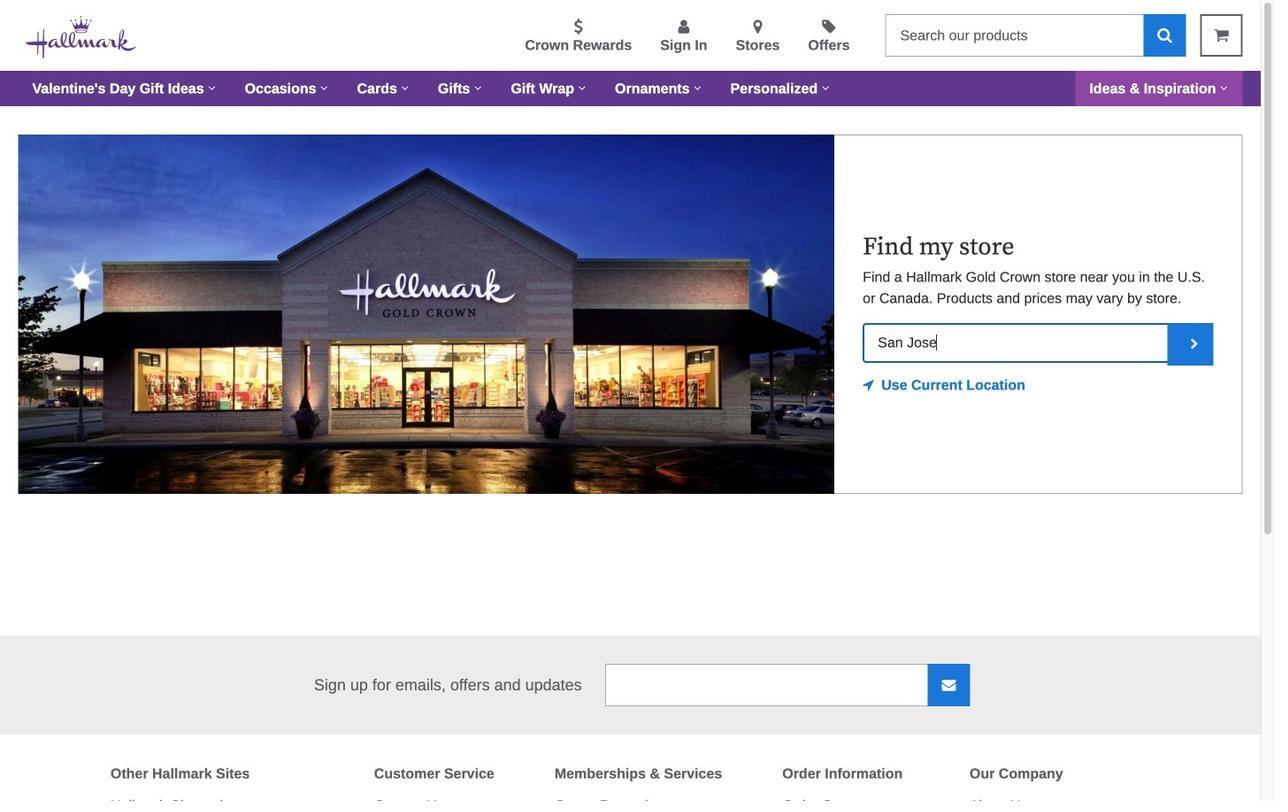Task type: describe. For each thing, give the bounding box(es) containing it.
envelope image
[[942, 678, 957, 692]]

location arrow image
[[863, 378, 878, 392]]

City, state/province or ZIP/postal code text field
[[863, 323, 1214, 363]]

shopping cart image
[[1215, 27, 1229, 43]]

hallmark image
[[25, 16, 137, 58]]



Task type: locate. For each thing, give the bounding box(es) containing it.
search image
[[1158, 27, 1173, 43]]

region
[[0, 494, 1261, 551]]

Search our products search field
[[886, 14, 1144, 57]]

chevron right image
[[1191, 338, 1200, 350]]

main content
[[0, 106, 1261, 607]]

hallmark stores image
[[18, 135, 835, 494]]

menu bar
[[18, 71, 1243, 106]]

navigation
[[11, 735, 1250, 801]]

menu
[[165, 15, 872, 56]]

None search field
[[886, 14, 1187, 57]]

None email field
[[606, 664, 971, 706]]

footer
[[0, 636, 1261, 801]]

banner
[[0, 0, 1261, 106]]



Task type: vqa. For each thing, say whether or not it's contained in the screenshot.
Banner
yes



